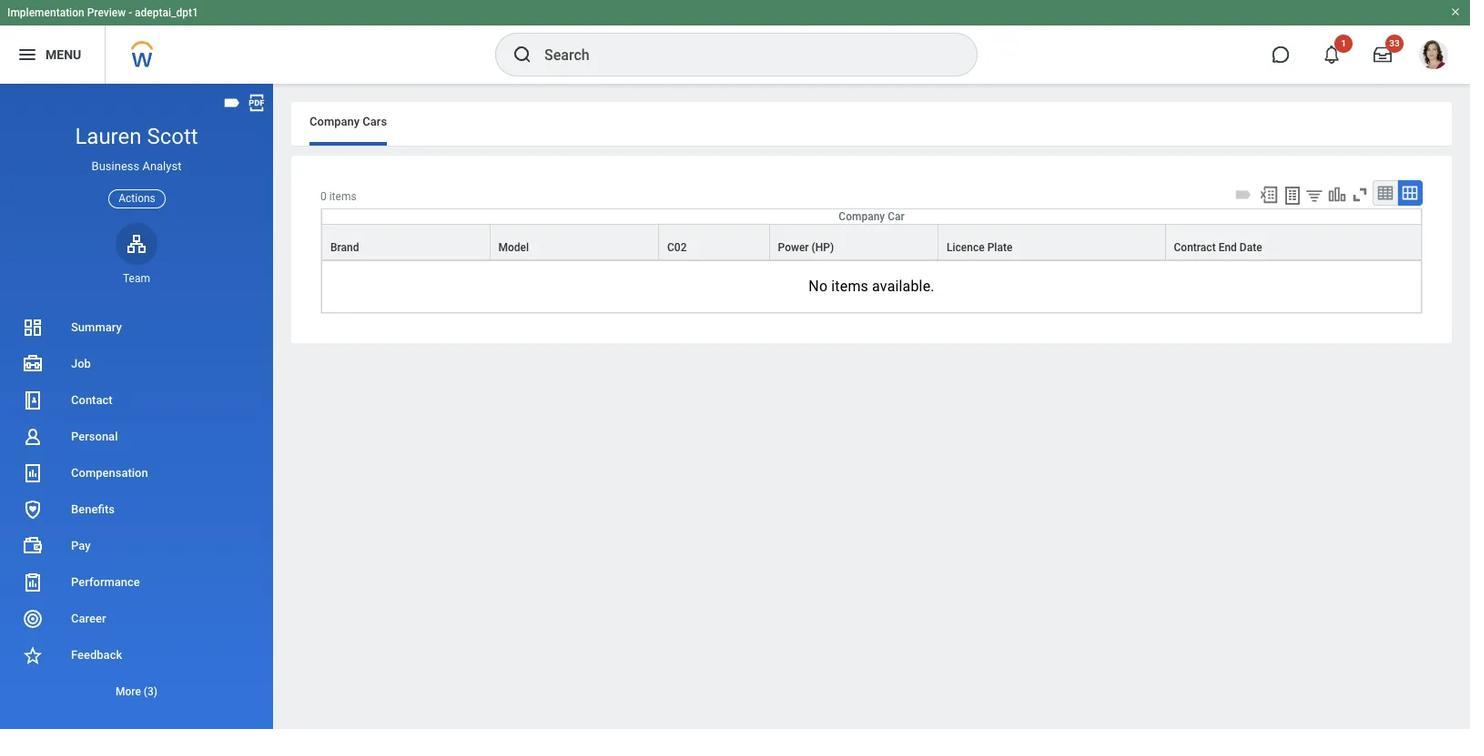 Task type: describe. For each thing, give the bounding box(es) containing it.
feedback
[[71, 648, 122, 662]]

power
[[778, 241, 809, 254]]

menu button
[[0, 25, 105, 84]]

items for no
[[831, 278, 868, 295]]

compensation image
[[22, 462, 44, 484]]

scott
[[147, 124, 198, 149]]

power (hp)
[[778, 241, 834, 254]]

personal image
[[22, 426, 44, 448]]

career link
[[0, 601, 273, 637]]

cars
[[363, 115, 387, 128]]

job
[[71, 357, 91, 371]]

more (3)
[[116, 686, 158, 698]]

feedback image
[[22, 645, 44, 666]]

business
[[92, 159, 139, 173]]

contact image
[[22, 390, 44, 411]]

job image
[[22, 353, 44, 375]]

team link
[[116, 223, 157, 286]]

benefits link
[[0, 492, 273, 528]]

contract
[[1174, 241, 1216, 254]]

model button
[[490, 225, 658, 260]]

personal link
[[0, 419, 273, 455]]

menu
[[46, 47, 81, 62]]

justify image
[[16, 44, 38, 66]]

preview
[[87, 6, 126, 19]]

implementation preview -   adeptai_dpt1
[[7, 6, 198, 19]]

contact
[[71, 393, 113, 407]]

select to filter grid data image
[[1305, 186, 1325, 205]]

date
[[1240, 241, 1262, 254]]

row containing brand
[[321, 209, 1422, 261]]

no
[[809, 278, 828, 295]]

contact link
[[0, 382, 273, 419]]

available.
[[872, 278, 935, 295]]

implementation
[[7, 6, 84, 19]]

export to excel image
[[1259, 185, 1279, 205]]

tag image
[[222, 93, 242, 113]]

performance link
[[0, 564, 273, 601]]

summary link
[[0, 310, 273, 346]]

-
[[129, 6, 132, 19]]

(3)
[[144, 686, 158, 698]]

more (3) button
[[0, 681, 273, 703]]

table image
[[1376, 184, 1395, 202]]

pay
[[71, 539, 91, 553]]

items for 0
[[329, 190, 357, 203]]

actions
[[119, 192, 155, 204]]

close environment banner image
[[1450, 6, 1461, 17]]

lauren scott
[[75, 124, 198, 149]]

career image
[[22, 608, 44, 630]]

profile logan mcneil image
[[1419, 40, 1448, 73]]

benefits image
[[22, 499, 44, 521]]

view printable version (pdf) image
[[247, 93, 267, 113]]



Task type: locate. For each thing, give the bounding box(es) containing it.
feedback link
[[0, 637, 273, 674]]

0
[[320, 190, 327, 203]]

job link
[[0, 346, 273, 382]]

pay image
[[22, 535, 44, 557]]

no items available to be tagged image
[[1234, 185, 1254, 205]]

search image
[[512, 44, 533, 66]]

items right 0
[[329, 190, 357, 203]]

business analyst
[[92, 159, 182, 173]]

list containing summary
[[0, 310, 273, 710]]

company for company car
[[839, 210, 885, 223]]

view team image
[[126, 233, 147, 255]]

33
[[1389, 38, 1400, 48]]

company car
[[839, 210, 905, 223]]

0 items
[[320, 190, 357, 203]]

company car button
[[322, 209, 1421, 224]]

company inside company car popup button
[[839, 210, 885, 223]]

1 horizontal spatial company
[[839, 210, 885, 223]]

notifications large image
[[1323, 46, 1341, 64]]

items right no
[[831, 278, 868, 295]]

items
[[329, 190, 357, 203], [831, 278, 868, 295]]

compensation
[[71, 466, 148, 480]]

0 vertical spatial company
[[310, 115, 360, 128]]

expand table image
[[1401, 184, 1419, 202]]

licence
[[947, 241, 985, 254]]

1 vertical spatial items
[[831, 278, 868, 295]]

list
[[0, 310, 273, 710]]

no items available.
[[809, 278, 935, 295]]

company up power (hp) popup button
[[839, 210, 885, 223]]

personal
[[71, 430, 118, 443]]

toolbar
[[1231, 180, 1423, 209]]

0 horizontal spatial company
[[310, 115, 360, 128]]

power (hp) button
[[770, 225, 938, 260]]

1 button
[[1312, 35, 1353, 75]]

row
[[321, 209, 1422, 261]]

compensation link
[[0, 455, 273, 492]]

more
[[116, 686, 141, 698]]

career
[[71, 612, 106, 625]]

export to worksheets image
[[1282, 185, 1304, 207]]

1 vertical spatial company
[[839, 210, 885, 223]]

analyst
[[142, 159, 182, 173]]

brand
[[330, 241, 359, 254]]

brand button
[[322, 225, 489, 260]]

expand/collapse chart image
[[1327, 185, 1347, 205]]

company for company cars
[[310, 115, 360, 128]]

1 horizontal spatial items
[[831, 278, 868, 295]]

licence plate
[[947, 241, 1013, 254]]

end
[[1219, 241, 1237, 254]]

more (3) button
[[0, 674, 273, 710]]

0 vertical spatial items
[[329, 190, 357, 203]]

contract end date button
[[1166, 225, 1421, 260]]

performance image
[[22, 572, 44, 594]]

menu banner
[[0, 0, 1470, 84]]

licence plate button
[[939, 225, 1165, 260]]

summary image
[[22, 317, 44, 339]]

Search Workday  search field
[[544, 35, 940, 75]]

car
[[888, 210, 905, 223]]

0 horizontal spatial items
[[329, 190, 357, 203]]

33 button
[[1363, 35, 1404, 75]]

performance
[[71, 575, 140, 589]]

company
[[310, 115, 360, 128], [839, 210, 885, 223]]

summary
[[71, 320, 122, 334]]

plate
[[987, 241, 1013, 254]]

(hp)
[[812, 241, 834, 254]]

benefits
[[71, 503, 115, 516]]

inbox large image
[[1374, 46, 1392, 64]]

model
[[498, 241, 529, 254]]

team lauren scott element
[[116, 271, 157, 286]]

actions button
[[109, 189, 166, 208]]

c02 button
[[659, 225, 769, 260]]

pay link
[[0, 528, 273, 564]]

c02
[[667, 241, 687, 254]]

company cars
[[310, 115, 387, 128]]

adeptai_dpt1
[[135, 6, 198, 19]]

fullscreen image
[[1350, 185, 1370, 205]]

1
[[1341, 38, 1346, 48]]

team
[[123, 272, 150, 285]]

lauren
[[75, 124, 142, 149]]

contract end date
[[1174, 241, 1262, 254]]

company left cars
[[310, 115, 360, 128]]

navigation pane region
[[0, 84, 273, 729]]



Task type: vqa. For each thing, say whether or not it's contained in the screenshot.
X CIRCLE 'Image'
no



